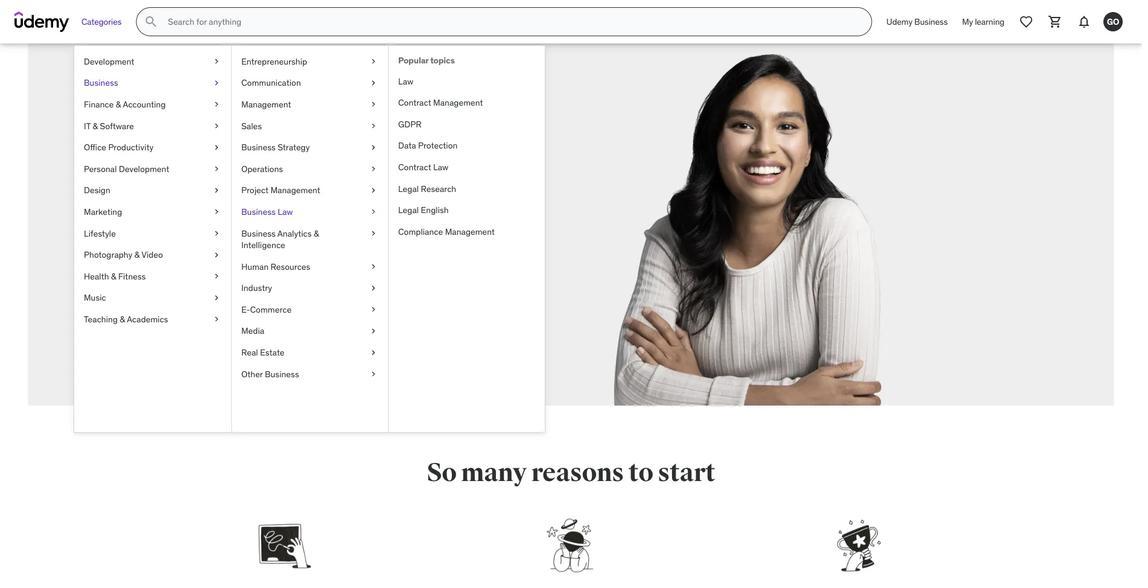 Task type: locate. For each thing, give the bounding box(es) containing it.
1 horizontal spatial law
[[399, 76, 414, 87]]

topics
[[431, 55, 455, 66]]

law up research
[[434, 162, 449, 172]]

xsmall image inside sales link
[[369, 120, 379, 132]]

—
[[231, 242, 241, 256]]

e-commerce
[[242, 304, 292, 315]]

operations
[[242, 163, 283, 174]]

music
[[84, 292, 106, 303]]

& right 'finance'
[[116, 99, 121, 110]]

law for business law
[[278, 206, 293, 217]]

business
[[915, 16, 948, 27], [84, 77, 118, 88], [242, 142, 276, 153], [242, 206, 276, 217], [242, 228, 276, 239], [265, 369, 299, 379]]

xsmall image inside music link
[[212, 292, 222, 304]]

xsmall image
[[212, 56, 222, 67], [369, 56, 379, 67], [369, 77, 379, 89], [212, 142, 222, 153], [369, 163, 379, 175], [212, 184, 222, 196], [369, 184, 379, 196], [212, 206, 222, 218], [369, 261, 379, 273], [369, 282, 379, 294], [212, 292, 222, 304], [212, 313, 222, 325], [369, 325, 379, 337]]

xsmall image inside industry "link"
[[369, 282, 379, 294]]

project
[[242, 185, 269, 196]]

xsmall image inside business law link
[[369, 206, 379, 218]]

0 vertical spatial legal
[[399, 183, 419, 194]]

data protection link
[[389, 135, 545, 156]]

contract down data
[[399, 162, 432, 172]]

come
[[206, 151, 289, 189]]

finance & accounting link
[[74, 94, 231, 115]]

contract management link
[[389, 92, 545, 114]]

finance
[[84, 99, 114, 110]]

business analytics & intelligence
[[242, 228, 319, 250]]

analytics
[[278, 228, 312, 239]]

health & fitness
[[84, 271, 146, 282]]

project management link
[[232, 180, 388, 201]]

management down communication
[[242, 99, 291, 110]]

office productivity
[[84, 142, 154, 153]]

design
[[84, 185, 110, 196]]

xsmall image for communication
[[369, 77, 379, 89]]

human
[[242, 261, 269, 272]]

development down categories dropdown button in the left of the page
[[84, 56, 134, 67]]

2 legal from the top
[[399, 205, 419, 215]]

management for compliance
[[445, 226, 495, 237]]

wishlist image
[[1020, 14, 1034, 29]]

development
[[84, 56, 134, 67], [119, 163, 169, 174]]

1 vertical spatial contract
[[399, 162, 432, 172]]

become
[[206, 226, 248, 240]]

xsmall image for personal development
[[212, 163, 222, 175]]

development down office productivity "link"
[[119, 163, 169, 174]]

&
[[116, 99, 121, 110], [93, 120, 98, 131], [314, 228, 319, 239], [134, 249, 140, 260], [111, 271, 116, 282], [120, 314, 125, 325]]

Search for anything text field
[[166, 11, 858, 32]]

xsmall image for operations
[[369, 163, 379, 175]]

marketing
[[84, 206, 122, 217]]

& for software
[[93, 120, 98, 131]]

e-commerce link
[[232, 299, 388, 320]]

business strategy
[[242, 142, 310, 153]]

xsmall image inside entrepreneurship link
[[369, 56, 379, 67]]

business up operations
[[242, 142, 276, 153]]

& right the it
[[93, 120, 98, 131]]

udemy business link
[[880, 7, 956, 36]]

business inside business analytics & intelligence
[[242, 228, 276, 239]]

business up an
[[242, 206, 276, 217]]

go
[[1108, 16, 1120, 27]]

& for fitness
[[111, 271, 116, 282]]

xsmall image for other business
[[369, 368, 379, 380]]

business for business analytics & intelligence
[[242, 228, 276, 239]]

xsmall image for real estate
[[369, 347, 379, 359]]

xsmall image inside 'human resources' link
[[369, 261, 379, 273]]

contract up gdpr
[[399, 97, 432, 108]]

xsmall image for finance & accounting
[[212, 99, 222, 110]]

xsmall image inside management "link"
[[369, 99, 379, 110]]

contract
[[399, 97, 432, 108], [399, 162, 432, 172]]

lifestyle link
[[74, 223, 231, 244]]

productivity
[[108, 142, 154, 153]]

xsmall image for music
[[212, 292, 222, 304]]

with
[[206, 184, 270, 222]]

us
[[275, 184, 308, 222]]

legal down contract law
[[399, 183, 419, 194]]

& right teaching
[[120, 314, 125, 325]]

1 vertical spatial law
[[434, 162, 449, 172]]

management down operations link at the top of page
[[271, 185, 321, 196]]

project management
[[242, 185, 321, 196]]

law up instructor at the top of the page
[[278, 206, 293, 217]]

xsmall image
[[212, 77, 222, 89], [212, 99, 222, 110], [369, 99, 379, 110], [212, 120, 222, 132], [369, 120, 379, 132], [369, 142, 379, 153], [212, 163, 222, 175], [369, 206, 379, 218], [212, 227, 222, 239], [369, 227, 379, 239], [212, 249, 222, 261], [212, 270, 222, 282], [369, 304, 379, 316], [369, 347, 379, 359], [369, 368, 379, 380]]

1 vertical spatial legal
[[399, 205, 419, 215]]

2 horizontal spatial law
[[434, 162, 449, 172]]

& right health
[[111, 271, 116, 282]]

2 contract from the top
[[399, 162, 432, 172]]

xsmall image inside communication link
[[369, 77, 379, 89]]

management link
[[232, 94, 388, 115]]

xsmall image for e-commerce
[[369, 304, 379, 316]]

xsmall image inside photography & video link
[[212, 249, 222, 261]]

xsmall image inside real estate link
[[369, 347, 379, 359]]

come teach with us become an instructor and change lives — including your own
[[206, 151, 378, 256]]

0 horizontal spatial law
[[278, 206, 293, 217]]

personal
[[84, 163, 117, 174]]

office productivity link
[[74, 137, 231, 158]]

& up your
[[314, 228, 319, 239]]

xsmall image inside personal development link
[[212, 163, 222, 175]]

law
[[399, 76, 414, 87], [434, 162, 449, 172], [278, 206, 293, 217]]

business for business strategy
[[242, 142, 276, 153]]

an
[[251, 226, 263, 240]]

xsmall image inside media link
[[369, 325, 379, 337]]

legal
[[399, 183, 419, 194], [399, 205, 419, 215]]

sales
[[242, 120, 262, 131]]

law down popular
[[399, 76, 414, 87]]

xsmall image inside marketing link
[[212, 206, 222, 218]]

xsmall image for business analytics & intelligence
[[369, 227, 379, 239]]

real estate
[[242, 347, 285, 358]]

contract for contract law
[[399, 162, 432, 172]]

xsmall image inside 'business' link
[[212, 77, 222, 89]]

human resources link
[[232, 256, 388, 277]]

start
[[658, 457, 716, 488]]

xsmall image inside business analytics & intelligence link
[[369, 227, 379, 239]]

xsmall image inside office productivity "link"
[[212, 142, 222, 153]]

compliance
[[399, 226, 443, 237]]

finance & accounting
[[84, 99, 166, 110]]

real estate link
[[232, 342, 388, 363]]

so
[[427, 457, 457, 488]]

estate
[[260, 347, 285, 358]]

photography
[[84, 249, 132, 260]]

1 contract from the top
[[399, 97, 432, 108]]

contract management
[[399, 97, 483, 108]]

0 vertical spatial development
[[84, 56, 134, 67]]

industry
[[242, 283, 272, 293]]

xsmall image inside e-commerce link
[[369, 304, 379, 316]]

business up intelligence on the top left of page
[[242, 228, 276, 239]]

xsmall image inside teaching & academics link
[[212, 313, 222, 325]]

many
[[461, 457, 527, 488]]

law inside business law link
[[278, 206, 293, 217]]

photography & video
[[84, 249, 163, 260]]

law link
[[389, 71, 545, 92]]

xsmall image inside 'design' link
[[212, 184, 222, 196]]

business up 'finance'
[[84, 77, 118, 88]]

1 legal from the top
[[399, 183, 419, 194]]

0 vertical spatial contract
[[399, 97, 432, 108]]

marketing link
[[74, 201, 231, 223]]

0 vertical spatial law
[[399, 76, 414, 87]]

xsmall image inside finance & accounting link
[[212, 99, 222, 110]]

management inside "link"
[[271, 185, 321, 196]]

submit search image
[[144, 14, 158, 29]]

udemy
[[887, 16, 913, 27]]

legal up compliance
[[399, 205, 419, 215]]

& for academics
[[120, 314, 125, 325]]

xsmall image inside lifestyle link
[[212, 227, 222, 239]]

health
[[84, 271, 109, 282]]

business law
[[242, 206, 293, 217]]

xsmall image inside project management "link"
[[369, 184, 379, 196]]

xsmall image inside "health & fitness" link
[[212, 270, 222, 282]]

music link
[[74, 287, 231, 309]]

industry link
[[232, 277, 388, 299]]

2 vertical spatial law
[[278, 206, 293, 217]]

xsmall image for business strategy
[[369, 142, 379, 153]]

management down 'law' link
[[434, 97, 483, 108]]

xsmall image inside development link
[[212, 56, 222, 67]]

xsmall image inside business strategy link
[[369, 142, 379, 153]]

xsmall image inside operations link
[[369, 163, 379, 175]]

xsmall image for sales
[[369, 120, 379, 132]]

business down estate
[[265, 369, 299, 379]]

xsmall image inside other business link
[[369, 368, 379, 380]]

xsmall image for design
[[212, 184, 222, 196]]

xsmall image inside the it & software link
[[212, 120, 222, 132]]

to
[[629, 457, 654, 488]]

personal development link
[[74, 158, 231, 180]]

& left the video
[[134, 249, 140, 260]]

teaching
[[84, 314, 118, 325]]

xsmall image for office productivity
[[212, 142, 222, 153]]

xsmall image for media
[[369, 325, 379, 337]]

gdpr link
[[389, 114, 545, 135]]

law inside 'contract law' link
[[434, 162, 449, 172]]

resources
[[271, 261, 311, 272]]

business for business
[[84, 77, 118, 88]]

management down legal english link
[[445, 226, 495, 237]]

contract law
[[399, 162, 449, 172]]



Task type: vqa. For each thing, say whether or not it's contained in the screenshot.
SIGN UP at the right top
no



Task type: describe. For each thing, give the bounding box(es) containing it.
video
[[142, 249, 163, 260]]

business link
[[74, 72, 231, 94]]

management for project
[[271, 185, 321, 196]]

other business
[[242, 369, 299, 379]]

management inside "link"
[[242, 99, 291, 110]]

human resources
[[242, 261, 311, 272]]

personal development
[[84, 163, 169, 174]]

communication
[[242, 77, 301, 88]]

go link
[[1100, 7, 1129, 36]]

entrepreneurship link
[[232, 51, 388, 72]]

xsmall image for management
[[369, 99, 379, 110]]

communication link
[[232, 72, 388, 94]]

strategy
[[278, 142, 310, 153]]

business analytics & intelligence link
[[232, 223, 388, 256]]

categories
[[82, 16, 122, 27]]

contract for contract management
[[399, 97, 432, 108]]

xsmall image for human resources
[[369, 261, 379, 273]]

accounting
[[123, 99, 166, 110]]

notifications image
[[1078, 14, 1092, 29]]

xsmall image for teaching & academics
[[212, 313, 222, 325]]

xsmall image for development
[[212, 56, 222, 67]]

xsmall image for health & fitness
[[212, 270, 222, 282]]

xsmall image for it & software
[[212, 120, 222, 132]]

shopping cart with 0 items image
[[1049, 14, 1063, 29]]

real
[[242, 347, 258, 358]]

other
[[242, 369, 263, 379]]

management for contract
[[434, 97, 483, 108]]

xsmall image for business
[[212, 77, 222, 89]]

and
[[318, 226, 338, 240]]

business law element
[[388, 46, 545, 432]]

e-
[[242, 304, 250, 315]]

data protection
[[399, 140, 458, 151]]

business for business law
[[242, 206, 276, 217]]

my learning
[[963, 16, 1005, 27]]

other business link
[[232, 363, 388, 385]]

english
[[421, 205, 449, 215]]

law inside 'law' link
[[399, 76, 414, 87]]

& for accounting
[[116, 99, 121, 110]]

& inside business analytics & intelligence
[[314, 228, 319, 239]]

teach
[[294, 151, 373, 189]]

own
[[318, 242, 339, 256]]

teaching & academics link
[[74, 309, 231, 330]]

xsmall image for marketing
[[212, 206, 222, 218]]

your
[[293, 242, 315, 256]]

compliance management
[[399, 226, 495, 237]]

media link
[[232, 320, 388, 342]]

software
[[100, 120, 134, 131]]

office
[[84, 142, 106, 153]]

udemy image
[[14, 11, 69, 32]]

xsmall image for photography & video
[[212, 249, 222, 261]]

lives
[[206, 242, 228, 256]]

my
[[963, 16, 974, 27]]

xsmall image for project management
[[369, 184, 379, 196]]

xsmall image for business law
[[369, 206, 379, 218]]

it
[[84, 120, 91, 131]]

xsmall image for lifestyle
[[212, 227, 222, 239]]

compliance management link
[[389, 221, 545, 242]]

my learning link
[[956, 7, 1013, 36]]

business right udemy
[[915, 16, 948, 27]]

popular
[[399, 55, 429, 66]]

academics
[[127, 314, 168, 325]]

including
[[244, 242, 291, 256]]

popular topics
[[399, 55, 455, 66]]

sales link
[[232, 115, 388, 137]]

business law link
[[232, 201, 388, 223]]

lifestyle
[[84, 228, 116, 239]]

legal for legal english
[[399, 205, 419, 215]]

legal english link
[[389, 199, 545, 221]]

development link
[[74, 51, 231, 72]]

fitness
[[118, 271, 146, 282]]

xsmall image for entrepreneurship
[[369, 56, 379, 67]]

business strategy link
[[232, 137, 388, 158]]

teaching & academics
[[84, 314, 168, 325]]

photography & video link
[[74, 244, 231, 266]]

it & software
[[84, 120, 134, 131]]

commerce
[[250, 304, 292, 315]]

legal english
[[399, 205, 449, 215]]

law for contract law
[[434, 162, 449, 172]]

legal for legal research
[[399, 183, 419, 194]]

categories button
[[74, 7, 129, 36]]

gdpr
[[399, 119, 422, 130]]

learning
[[976, 16, 1005, 27]]

change
[[340, 226, 378, 240]]

data
[[399, 140, 416, 151]]

operations link
[[232, 158, 388, 180]]

so many reasons to start
[[427, 457, 716, 488]]

& for video
[[134, 249, 140, 260]]

health & fitness link
[[74, 266, 231, 287]]

intelligence
[[242, 240, 285, 250]]

1 vertical spatial development
[[119, 163, 169, 174]]

contract law link
[[389, 156, 545, 178]]

legal research link
[[389, 178, 545, 199]]

protection
[[418, 140, 458, 151]]

xsmall image for industry
[[369, 282, 379, 294]]

reasons
[[532, 457, 624, 488]]



